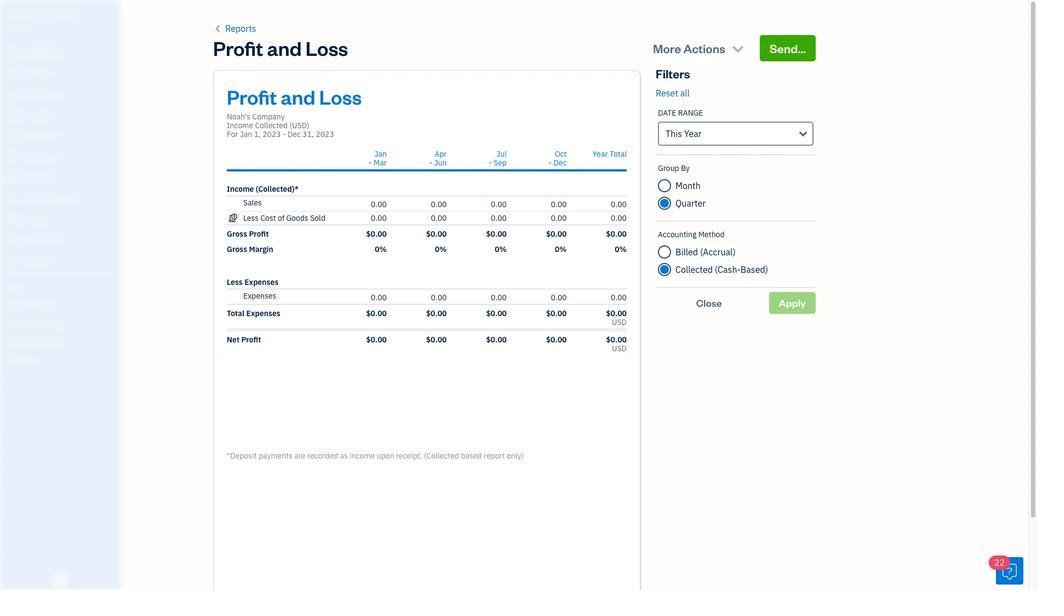 Task type: describe. For each thing, give the bounding box(es) containing it.
of
[[278, 213, 285, 223]]

expenses for less
[[245, 277, 279, 287]]

for
[[227, 129, 238, 139]]

2 0% from the left
[[435, 244, 447, 254]]

close
[[697, 297, 722, 309]]

income
[[350, 451, 375, 461]]

(accrual)
[[700, 247, 736, 258]]

expenses for total
[[246, 309, 281, 318]]

*deposit payments are recorded as income upon receipt. (collected based report only)
[[227, 451, 524, 461]]

send…
[[770, 41, 806, 56]]

billed (accrual)
[[676, 247, 736, 258]]

reset
[[656, 88, 679, 99]]

and for profit and loss
[[267, 35, 302, 61]]

close button
[[656, 292, 763, 314]]

less expenses
[[227, 277, 279, 287]]

more
[[653, 41, 681, 56]]

- for apr - jun
[[430, 158, 433, 168]]

1 0% from the left
[[375, 244, 387, 254]]

1 vertical spatial total
[[227, 309, 245, 318]]

jan - mar
[[369, 149, 387, 168]]

accounting method
[[658, 230, 725, 240]]

goods
[[286, 213, 309, 223]]

all
[[681, 88, 690, 99]]

quarter
[[676, 198, 706, 209]]

profit inside profit and loss noah's company income collected (usd) for jan 1, 2023 - dec 31, 2023
[[227, 84, 277, 110]]

less cost of goods sold
[[243, 213, 326, 223]]

apr - jun
[[430, 149, 447, 168]]

report image
[[7, 256, 20, 267]]

0 horizontal spatial year
[[593, 149, 608, 159]]

dashboard image
[[7, 48, 20, 59]]

freshbooks image
[[52, 573, 69, 586]]

reset all button
[[656, 87, 690, 100]]

recorded
[[307, 451, 338, 461]]

margin
[[249, 244, 273, 254]]

chevrondown image
[[731, 41, 746, 56]]

31,
[[303, 129, 314, 139]]

noah's inside profit and loss noah's company income collected (usd) for jan 1, 2023 - dec 31, 2023
[[227, 112, 251, 122]]

items and services image
[[8, 319, 117, 328]]

gross for gross profit
[[227, 229, 247, 239]]

3 0% from the left
[[495, 244, 507, 254]]

profit down reports on the top left
[[213, 35, 263, 61]]

2 2023 from the left
[[316, 129, 334, 139]]

$0.00 usd for net profit
[[606, 335, 627, 354]]

invoice image
[[7, 110, 20, 121]]

year inside date range field
[[685, 128, 702, 139]]

this
[[666, 128, 682, 139]]

this year
[[666, 128, 702, 139]]

as
[[340, 451, 348, 461]]

(usd)
[[290, 121, 310, 130]]

dec inside oct - dec
[[554, 158, 567, 168]]

method
[[699, 230, 725, 240]]

range
[[678, 108, 704, 118]]

1 2023 from the left
[[263, 129, 281, 139]]

upon
[[377, 451, 394, 461]]

chevronleft image
[[213, 22, 223, 35]]

filters
[[656, 66, 690, 81]]

gross for gross margin
[[227, 244, 247, 254]]

payment image
[[7, 131, 20, 142]]

jan inside profit and loss noah's company income collected (usd) for jan 1, 2023 - dec 31, 2023
[[240, 129, 252, 139]]

usd for total expenses
[[612, 317, 627, 327]]

accounting method option group
[[658, 243, 814, 278]]

receipt.
[[396, 451, 422, 461]]

actions
[[684, 41, 726, 56]]

net
[[227, 335, 240, 345]]

expense image
[[7, 152, 20, 163]]

(collected
[[424, 451, 459, 461]]

company inside noah's company owner
[[38, 10, 76, 21]]

date range
[[658, 108, 704, 118]]

(cash-
[[715, 264, 741, 275]]

1 horizontal spatial total
[[610, 149, 627, 159]]

usd for net profit
[[612, 344, 627, 354]]

payments
[[259, 451, 293, 461]]

collected inside profit and loss noah's company income collected (usd) for jan 1, 2023 - dec 31, 2023
[[255, 121, 288, 130]]

based
[[461, 451, 482, 461]]

accounting
[[658, 230, 697, 240]]

dec inside profit and loss noah's company income collected (usd) for jan 1, 2023 - dec 31, 2023
[[288, 129, 301, 139]]

are
[[295, 451, 306, 461]]

timer image
[[7, 194, 20, 204]]

project image
[[7, 173, 20, 184]]

category image
[[227, 292, 239, 300]]

chart image
[[7, 235, 20, 246]]

jun
[[434, 158, 447, 168]]

estimate image
[[7, 89, 20, 100]]

and for profit and loss noah's company income collected (usd) for jan 1, 2023 - dec 31, 2023
[[281, 84, 315, 110]]



Task type: vqa. For each thing, say whether or not it's contained in the screenshot.
left
no



Task type: locate. For each thing, give the bounding box(es) containing it.
-
[[283, 129, 286, 139], [369, 158, 372, 168], [430, 158, 433, 168], [489, 158, 492, 168], [549, 158, 552, 168]]

month
[[676, 180, 701, 191]]

group
[[658, 163, 680, 173]]

accounting method group
[[658, 230, 814, 278]]

1 $0.00 usd from the top
[[606, 309, 627, 327]]

2023 right 1, on the left of the page
[[263, 129, 281, 139]]

and right reports button
[[267, 35, 302, 61]]

income left 1, on the left of the page
[[227, 121, 253, 130]]

0 vertical spatial company
[[38, 10, 76, 21]]

loss inside profit and loss noah's company income collected (usd) for jan 1, 2023 - dec 31, 2023
[[319, 84, 362, 110]]

collected inside 'accounting method' option group
[[676, 264, 713, 275]]

- inside profit and loss noah's company income collected (usd) for jan 1, 2023 - dec 31, 2023
[[283, 129, 286, 139]]

and
[[267, 35, 302, 61], [281, 84, 315, 110]]

by
[[681, 163, 690, 173]]

1 vertical spatial and
[[281, 84, 315, 110]]

apr
[[435, 149, 447, 159]]

loss for profit and loss noah's company income collected (usd) for jan 1, 2023 - dec 31, 2023
[[319, 84, 362, 110]]

date
[[658, 108, 677, 118]]

and up (usd)
[[281, 84, 315, 110]]

jul
[[497, 149, 507, 159]]

gross margin
[[227, 244, 273, 254]]

based)
[[741, 264, 769, 275]]

2 usd from the top
[[612, 344, 627, 354]]

0 horizontal spatial dec
[[288, 129, 301, 139]]

jan
[[240, 129, 252, 139], [375, 149, 387, 159]]

collected
[[255, 121, 288, 130], [676, 264, 713, 275]]

less
[[243, 213, 259, 223], [227, 277, 243, 287]]

1 vertical spatial jan
[[375, 149, 387, 159]]

money image
[[7, 214, 20, 225]]

billed
[[676, 247, 698, 258]]

0 vertical spatial and
[[267, 35, 302, 61]]

- inside oct - dec
[[549, 158, 552, 168]]

1 horizontal spatial collected
[[676, 264, 713, 275]]

1 horizontal spatial 2023
[[316, 129, 334, 139]]

gross down the gross profit
[[227, 244, 247, 254]]

noah's up for
[[227, 112, 251, 122]]

year right oct
[[593, 149, 608, 159]]

0 horizontal spatial jan
[[240, 129, 252, 139]]

year
[[685, 128, 702, 139], [593, 149, 608, 159]]

dec left the year total
[[554, 158, 567, 168]]

noah's company owner
[[9, 10, 76, 30]]

0 vertical spatial gross
[[227, 229, 247, 239]]

total expenses
[[227, 309, 281, 318]]

total
[[610, 149, 627, 159], [227, 309, 245, 318]]

0 horizontal spatial 2023
[[263, 129, 281, 139]]

group by group
[[658, 163, 814, 212]]

noah's inside noah's company owner
[[9, 10, 36, 21]]

gross up gross margin
[[227, 229, 247, 239]]

team members image
[[8, 301, 117, 310]]

expenses up 'net profit'
[[246, 309, 281, 318]]

only)
[[507, 451, 524, 461]]

more actions button
[[643, 35, 756, 61]]

1 vertical spatial usd
[[612, 344, 627, 354]]

Date Range field
[[658, 122, 814, 146]]

- left (usd)
[[283, 129, 286, 139]]

gross profit
[[227, 229, 269, 239]]

loss
[[306, 35, 348, 61], [319, 84, 362, 110]]

22
[[995, 557, 1005, 568]]

1 vertical spatial dec
[[554, 158, 567, 168]]

year right this
[[685, 128, 702, 139]]

client image
[[7, 69, 20, 79]]

profit right net
[[241, 335, 261, 345]]

reports button
[[213, 22, 256, 35]]

1,
[[254, 129, 261, 139]]

0 horizontal spatial company
[[38, 10, 76, 21]]

expenses up 'total expenses'
[[245, 277, 279, 287]]

0 vertical spatial usd
[[612, 317, 627, 327]]

*deposit
[[227, 451, 257, 461]]

expenses
[[245, 277, 279, 287], [243, 291, 276, 301], [246, 309, 281, 318]]

income up the sales
[[227, 184, 254, 194]]

2023
[[263, 129, 281, 139], [316, 129, 334, 139]]

2 income from the top
[[227, 184, 254, 194]]

apps image
[[8, 284, 117, 293]]

dec
[[288, 129, 301, 139], [554, 158, 567, 168]]

0 vertical spatial year
[[685, 128, 702, 139]]

gross
[[227, 229, 247, 239], [227, 244, 247, 254]]

1 vertical spatial expenses
[[243, 291, 276, 301]]

1 vertical spatial company
[[252, 112, 285, 122]]

- left jun
[[430, 158, 433, 168]]

0%
[[375, 244, 387, 254], [435, 244, 447, 254], [495, 244, 507, 254], [555, 244, 567, 254], [615, 244, 627, 254]]

$0.00 usd
[[606, 309, 627, 327], [606, 335, 627, 354]]

more actions
[[653, 41, 726, 56]]

group by
[[658, 163, 690, 173]]

1 vertical spatial gross
[[227, 244, 247, 254]]

0 vertical spatial loss
[[306, 35, 348, 61]]

0 vertical spatial $0.00 usd
[[606, 309, 627, 327]]

0.00
[[371, 200, 387, 209], [431, 200, 447, 209], [491, 200, 507, 209], [551, 200, 567, 209], [611, 200, 627, 209], [371, 213, 387, 223], [431, 213, 447, 223], [491, 213, 507, 223], [551, 213, 567, 223], [611, 213, 627, 223], [371, 293, 387, 303], [431, 293, 447, 303], [491, 293, 507, 303], [551, 293, 567, 303], [611, 293, 627, 303]]

noah's
[[9, 10, 36, 21], [227, 112, 251, 122]]

2 gross from the top
[[227, 244, 247, 254]]

profit up margin
[[249, 229, 269, 239]]

0 vertical spatial income
[[227, 121, 253, 130]]

1 vertical spatial $0.00 usd
[[606, 335, 627, 354]]

0 vertical spatial collected
[[255, 121, 288, 130]]

0 horizontal spatial noah's
[[9, 10, 36, 21]]

company
[[38, 10, 76, 21], [252, 112, 285, 122]]

1 vertical spatial noah's
[[227, 112, 251, 122]]

company inside profit and loss noah's company income collected (usd) for jan 1, 2023 - dec 31, 2023
[[252, 112, 285, 122]]

1 gross from the top
[[227, 229, 247, 239]]

profit
[[213, 35, 263, 61], [227, 84, 277, 110], [249, 229, 269, 239], [241, 335, 261, 345]]

- for jul - sep
[[489, 158, 492, 168]]

income
[[227, 121, 253, 130], [227, 184, 254, 194]]

1 vertical spatial collected
[[676, 264, 713, 275]]

- inside apr - jun
[[430, 158, 433, 168]]

owner
[[9, 22, 29, 30]]

1 vertical spatial less
[[227, 277, 243, 287]]

1 horizontal spatial dec
[[554, 158, 567, 168]]

0 vertical spatial jan
[[240, 129, 252, 139]]

0 horizontal spatial collected
[[255, 121, 288, 130]]

usd
[[612, 317, 627, 327], [612, 344, 627, 354]]

bank connections image
[[8, 337, 117, 345]]

- left the mar
[[369, 158, 372, 168]]

dec left 31,
[[288, 129, 301, 139]]

1 income from the top
[[227, 121, 253, 130]]

profit up 1, on the left of the page
[[227, 84, 277, 110]]

0 vertical spatial noah's
[[9, 10, 36, 21]]

1 vertical spatial loss
[[319, 84, 362, 110]]

0 horizontal spatial total
[[227, 309, 245, 318]]

- left oct
[[549, 158, 552, 168]]

0 vertical spatial total
[[610, 149, 627, 159]]

and inside profit and loss noah's company income collected (usd) for jan 1, 2023 - dec 31, 2023
[[281, 84, 315, 110]]

less down the sales
[[243, 213, 259, 223]]

send… button
[[760, 35, 816, 61]]

(collected)*
[[256, 184, 299, 194]]

sold
[[310, 213, 326, 223]]

$0.00 usd for total expenses
[[606, 309, 627, 327]]

sales
[[243, 198, 262, 208]]

less for less cost of goods sold
[[243, 213, 259, 223]]

1 horizontal spatial year
[[685, 128, 702, 139]]

expenses down less expenses
[[243, 291, 276, 301]]

0 horizontal spatial less
[[227, 277, 243, 287]]

22 button
[[989, 556, 1024, 585]]

1 horizontal spatial noah's
[[227, 112, 251, 122]]

- for oct - dec
[[549, 158, 552, 168]]

date range element
[[656, 100, 816, 155]]

collected left (usd)
[[255, 121, 288, 130]]

noah's up owner
[[9, 10, 36, 21]]

0 vertical spatial expenses
[[245, 277, 279, 287]]

4 0% from the left
[[555, 244, 567, 254]]

report
[[484, 451, 505, 461]]

1 usd from the top
[[612, 317, 627, 327]]

loss for profit and loss
[[306, 35, 348, 61]]

jan inside jan - mar
[[375, 149, 387, 159]]

0 vertical spatial dec
[[288, 129, 301, 139]]

reports
[[225, 23, 256, 34]]

- left sep
[[489, 158, 492, 168]]

resource center badge image
[[997, 557, 1024, 585]]

net profit
[[227, 335, 261, 345]]

profit and loss noah's company income collected (usd) for jan 1, 2023 - dec 31, 2023
[[227, 84, 362, 139]]

5 0% from the left
[[615, 244, 627, 254]]

1 horizontal spatial jan
[[375, 149, 387, 159]]

mar
[[374, 158, 387, 168]]

profit and loss
[[213, 35, 348, 61]]

2023 right 31,
[[316, 129, 334, 139]]

collected down billed
[[676, 264, 713, 275]]

oct
[[555, 149, 567, 159]]

1 horizontal spatial company
[[252, 112, 285, 122]]

$0.00
[[366, 229, 387, 239], [426, 229, 447, 239], [486, 229, 507, 239], [546, 229, 567, 239], [606, 229, 627, 239], [366, 309, 387, 318], [426, 309, 447, 318], [486, 309, 507, 318], [546, 309, 567, 318], [606, 309, 627, 318], [366, 335, 387, 345], [426, 335, 447, 345], [486, 335, 507, 345], [546, 335, 567, 345], [606, 335, 627, 345]]

settings image
[[8, 354, 117, 363]]

jul - sep
[[489, 149, 507, 168]]

year total
[[593, 149, 627, 159]]

- for jan - mar
[[369, 158, 372, 168]]

less for less expenses
[[227, 277, 243, 287]]

1 horizontal spatial less
[[243, 213, 259, 223]]

2 $0.00 usd from the top
[[606, 335, 627, 354]]

collected (cash-based)
[[676, 264, 769, 275]]

income (collected)*
[[227, 184, 299, 194]]

sep
[[494, 158, 507, 168]]

cost
[[261, 213, 276, 223]]

2 vertical spatial expenses
[[246, 309, 281, 318]]

0 vertical spatial less
[[243, 213, 259, 223]]

income inside profit and loss noah's company income collected (usd) for jan 1, 2023 - dec 31, 2023
[[227, 121, 253, 130]]

oct - dec
[[549, 149, 567, 168]]

group by option group
[[658, 177, 814, 212]]

- inside jul - sep
[[489, 158, 492, 168]]

reset all
[[656, 88, 690, 99]]

1 vertical spatial income
[[227, 184, 254, 194]]

- inside jan - mar
[[369, 158, 372, 168]]

1 vertical spatial year
[[593, 149, 608, 159]]

main element
[[0, 0, 148, 590]]

less up the category icon
[[227, 277, 243, 287]]



